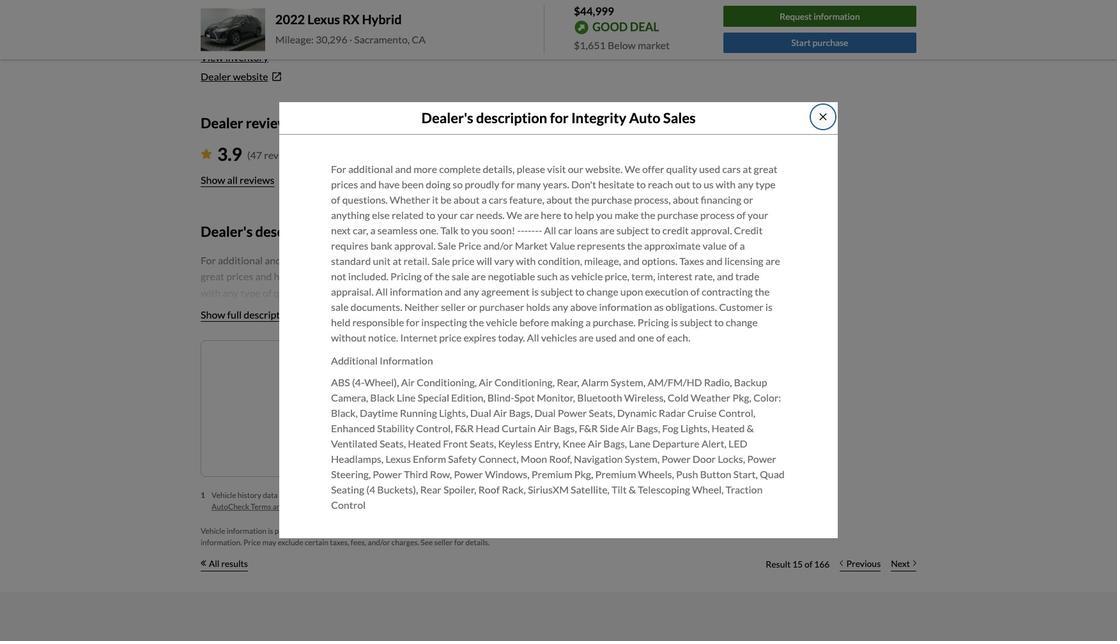 Task type: locate. For each thing, give the bounding box(es) containing it.
1 vertical spatial cargurus
[[422, 527, 455, 536]]

price down inspecting
[[439, 332, 462, 344]]

use down the 27,
[[416, 503, 429, 512]]

description inside button
[[244, 309, 294, 321]]

additional inside dealer's description for integrity auto sales dialog
[[331, 355, 378, 367]]

control, down weather
[[719, 408, 756, 420]]

next
[[891, 559, 910, 569]]

subject down make
[[617, 225, 649, 237]]

1 horizontal spatial me
[[496, 405, 510, 417]]

by clicking "email me," you agree to our privacy policy and terms of use .
[[296, 441, 535, 450]]

0 horizontal spatial me
[[362, 363, 376, 375]]

control,
[[719, 408, 756, 420], [416, 423, 453, 435]]

hesitate
[[598, 179, 635, 191]]

1 horizontal spatial f&r
[[579, 423, 598, 435]]

additional information for dealer's description
[[201, 467, 303, 479]]

0 horizontal spatial approval.
[[394, 240, 436, 252]]

to up process,
[[637, 179, 646, 191]]

1 vertical spatial vehicle
[[201, 527, 225, 536]]

the up options.
[[627, 240, 642, 252]]

connect,
[[479, 454, 519, 466]]

and up been
[[395, 163, 412, 176]]

entry,
[[534, 438, 561, 450]]

0 horizontal spatial about
[[454, 194, 480, 206]]

many
[[517, 179, 541, 191]]

additional information inside dealer's description for integrity auto sales dialog
[[331, 355, 433, 367]]

0 vertical spatial purchase
[[813, 37, 849, 48]]

dealer website link
[[201, 69, 630, 84]]

1 horizontal spatial at
[[743, 163, 752, 176]]

1 vertical spatial with
[[516, 255, 536, 268]]

sacramento, down hybrid
[[354, 33, 410, 46]]

0 horizontal spatial sale
[[331, 302, 349, 314]]

vehicles
[[541, 332, 577, 344]]

seller inside for additional and more complete details, please visit our website.    we offer quality used cars at great prices and have been doing so proudly for many years.    don't hesitate to reach out to us with any type of questions. whether it be about a cars feature, about the purchase process, about financing or anything else related to your car needs.     we are here to help you make the purchase process of your next car, a seamless one.    talk to you soon!    -------  all car loans are subject to credit approval. credit requires bank approval. sale price and/or market value represents the approximate value of a standard unit at retail. sale price will vary with condition, mileage, and options. taxes and licensing are not included. pricing of the sale are negotiable such as vehicle price, term, interest rate, and trade appraisal. all information and any agreement is subject to change upon execution of contracting the sale documents. neither seller or purchaser holds any above information as obligations. customer is held responsible for inspecting the vehicle before making a purchase. pricing is subject to change without notice. internet price expires today. all vehicles are used and one of each.
[[441, 302, 466, 314]]

0 horizontal spatial cargurus
[[351, 503, 384, 512]]

me up (4-
[[362, 363, 376, 375]]

1 vertical spatial sale
[[331, 302, 349, 314]]

2024.
[[426, 491, 445, 501]]

0 horizontal spatial additional
[[201, 467, 247, 479]]

additional
[[331, 355, 378, 367], [201, 467, 247, 479]]

2 show from the top
[[201, 309, 225, 321]]

chevron left image
[[840, 561, 843, 567]]

use inside 1 vehicle history data provided by experian autocheck on jan 27, 2024. this data, and any reliance on it is subject to the autocheck terms and conditions and the cargurus terms of use
[[416, 503, 429, 512]]

0 horizontal spatial such
[[537, 271, 558, 283]]

push
[[676, 469, 698, 481]]

1 your from the left
[[437, 209, 458, 222]]

as
[[560, 271, 569, 283], [654, 302, 664, 314]]

0 horizontal spatial pkg,
[[574, 469, 593, 481]]

value
[[550, 240, 575, 252]]

terms down data
[[251, 503, 271, 512]]

3 - from the left
[[524, 225, 528, 237]]

approval. up value
[[691, 225, 732, 237]]

to inside 1 vehicle history data provided by experian autocheck on jan 27, 2024. this data, and any reliance on it is subject to the autocheck terms and conditions and the cargurus terms of use
[[585, 491, 592, 501]]

purchase down hesitate
[[591, 194, 632, 206]]

conditioning, up spot
[[495, 377, 555, 389]]

we left "offer"
[[625, 163, 640, 176]]

one left each.
[[638, 332, 654, 344]]

2 horizontal spatial purchase
[[813, 37, 849, 48]]

1 vertical spatial and/or
[[368, 538, 390, 548]]

florin
[[226, 32, 253, 44]]

our up don't on the top
[[568, 163, 584, 176]]

price inside vehicle information is provided by the seller or other third parties; cargurus is not responsible for the accuracy of such information. price may exclude certain taxes, fees, and/or charges. see seller for details.
[[244, 538, 261, 548]]

on right reliance
[[536, 491, 544, 501]]

to up one.
[[426, 209, 435, 222]]

market
[[638, 39, 670, 51]]

0 horizontal spatial use
[[416, 503, 429, 512]]

to down the customer
[[714, 317, 724, 329]]

inventory
[[225, 51, 269, 63]]

rd
[[255, 32, 267, 44]]

system, down lane
[[625, 454, 660, 466]]

third
[[404, 469, 428, 481]]

1 dealer from the top
[[201, 70, 231, 82]]

show inside button
[[201, 309, 225, 321]]

for left integrity
[[550, 109, 569, 127]]

with
[[716, 179, 736, 191], [516, 255, 536, 268]]

0 horizontal spatial car
[[460, 209, 474, 222]]

0 vertical spatial dealer's
[[422, 109, 473, 127]]

1 horizontal spatial our
[[568, 163, 584, 176]]

our inside for additional and more complete details, please visit our website.    we offer quality used cars at great prices and have been doing so proudly for many years.    don't hesitate to reach out to us with any type of questions. whether it be about a cars feature, about the purchase process, about financing or anything else related to your car needs.     we are here to help you make the purchase process of your next car, a seamless one.    talk to you soon!    -------  all car loans are subject to credit approval. credit requires bank approval. sale price and/or market value represents the approximate value of a standard unit at retail. sale price will vary with condition, mileage, and options. taxes and licensing are not included. pricing of the sale are negotiable such as vehicle price, term, interest rate, and trade appraisal. all information and any agreement is subject to change upon execution of contracting the sale documents. neither seller or purchaser holds any above information as obligations. customer is held responsible for inspecting the vehicle before making a purchase. pricing is subject to change without notice. internet price expires today. all vehicles are used and one of each.
[[568, 163, 584, 176]]

2 horizontal spatial about
[[673, 194, 699, 206]]

change
[[587, 286, 619, 298], [726, 317, 758, 329]]

2022
[[275, 12, 305, 27]]

control
[[331, 500, 366, 512]]

1 vertical spatial description
[[255, 223, 327, 241]]

to up above
[[575, 286, 585, 298]]

rate,
[[695, 271, 715, 283]]

of up the credit
[[737, 209, 746, 222]]

previous link
[[835, 551, 886, 579]]

1 horizontal spatial lexus
[[386, 454, 411, 466]]

make
[[615, 209, 639, 222]]

·
[[349, 33, 352, 46]]

vehicle down purchaser
[[486, 317, 518, 329]]

subject up holds
[[541, 286, 573, 298]]

information down internet
[[380, 355, 433, 367]]

2 on from the left
[[536, 491, 544, 501]]

1 vertical spatial car
[[558, 225, 572, 237]]

great
[[754, 163, 778, 176]]

description left next
[[255, 223, 327, 241]]

1 horizontal spatial not
[[463, 527, 474, 536]]

details.
[[466, 538, 490, 548]]

vehicle inside 1 vehicle history data provided by experian autocheck on jan 27, 2024. this data, and any reliance on it is subject to the autocheck terms and conditions and the cargurus terms of use
[[212, 491, 236, 501]]

seller up inspecting
[[441, 302, 466, 314]]

description inside dialog
[[476, 109, 547, 127]]

taxes,
[[330, 538, 349, 548]]

0 horizontal spatial lexus
[[307, 12, 340, 27]]

about down out
[[673, 194, 699, 206]]

headlamps,
[[331, 454, 384, 466]]

bags, down side
[[604, 438, 627, 450]]

1 horizontal spatial &
[[747, 423, 754, 435]]

1 horizontal spatial and/or
[[483, 240, 513, 252]]

rear,
[[557, 377, 580, 389]]

heated up 'enform'
[[408, 438, 441, 450]]

and/or down soon!
[[483, 240, 513, 252]]

1 vertical spatial control,
[[416, 423, 453, 435]]

approval. up retail.
[[394, 240, 436, 252]]

2 dual from the left
[[535, 408, 556, 420]]

seats, down stability
[[380, 438, 406, 450]]

subject inside 1 vehicle history data provided by experian autocheck on jan 27, 2024. this data, and any reliance on it is subject to the autocheck terms and conditions and the cargurus terms of use
[[559, 491, 583, 501]]

autocheck up cargurus terms of use link
[[352, 491, 389, 501]]

1 horizontal spatial cars
[[722, 163, 741, 176]]

information inside dealer's description for integrity auto sales dialog
[[380, 355, 433, 367]]

not inside for additional and more complete details, please visit our website.    we offer quality used cars at great prices and have been doing so proudly for many years.    don't hesitate to reach out to us with any type of questions. whether it be about a cars feature, about the purchase process, about financing or anything else related to your car needs.     we are here to help you make the purchase process of your next car, a seamless one.    talk to you soon!    -------  all car loans are subject to credit approval. credit requires bank approval. sale price and/or market value represents the approximate value of a standard unit at retail. sale price will vary with condition, mileage, and options. taxes and licensing are not included. pricing of the sale are negotiable such as vehicle price, term, interest rate, and trade appraisal. all information and any agreement is subject to change upon execution of contracting the sale documents. neither seller or purchaser holds any above information as obligations. customer is held responsible for inspecting the vehicle before making a purchase. pricing is subject to change without notice. internet price expires today. all vehicles are used and one of each.
[[331, 271, 346, 283]]

1 horizontal spatial on
[[536, 491, 544, 501]]

or inside vehicle information is provided by the seller or other third parties; cargurus is not responsible for the accuracy of such information. price may exclude certain taxes, fees, and/or charges. see seller for details.
[[348, 527, 356, 536]]

of up 'wheel),'
[[378, 363, 388, 375]]

results
[[221, 559, 248, 569]]

0 horizontal spatial autocheck
[[212, 503, 249, 512]]

0 horizontal spatial f&r
[[455, 423, 474, 435]]

options.
[[642, 255, 678, 268]]

dealer
[[201, 70, 231, 82], [201, 114, 243, 132]]

0 vertical spatial at
[[743, 163, 752, 176]]

air down 'this'
[[479, 377, 493, 389]]

1 horizontal spatial about
[[547, 194, 573, 206]]

enhanced
[[331, 423, 375, 435]]

2 - from the left
[[521, 225, 524, 237]]

doing
[[426, 179, 451, 191]]

you
[[596, 209, 613, 222], [472, 225, 488, 237], [372, 441, 384, 450]]

0 horizontal spatial at
[[393, 255, 402, 268]]

all
[[227, 174, 238, 186]]

the down process,
[[641, 209, 656, 222]]

provided up exclude
[[275, 527, 305, 536]]

sale down the talk
[[438, 240, 456, 252]]

2 vertical spatial description
[[244, 309, 294, 321]]

2 horizontal spatial seats,
[[589, 408, 615, 420]]

1 horizontal spatial additional information
[[331, 355, 433, 367]]

0 horizontal spatial you
[[372, 441, 384, 450]]

as down execution on the top right
[[654, 302, 664, 314]]

lexus inside 2022 lexus rx hybrid mileage: 30,296 · sacramento, ca
[[307, 12, 340, 27]]

system, up wireless,
[[611, 377, 646, 389]]

1 horizontal spatial dual
[[535, 408, 556, 420]]

show left all
[[201, 174, 225, 186]]

0 horizontal spatial terms
[[251, 503, 271, 512]]

& right tilt
[[629, 484, 636, 496]]

close modal dealer's description for integrity auto sales image
[[818, 112, 828, 122]]

lexus
[[307, 12, 340, 27], [386, 454, 411, 466]]

additional for dealer's description
[[201, 467, 247, 479]]

to left tilt
[[585, 491, 592, 501]]

of down retail.
[[424, 271, 433, 283]]

ventilated
[[331, 438, 378, 450]]

0 horizontal spatial ca
[[329, 32, 343, 44]]

95823
[[345, 32, 375, 44]]

enform
[[413, 454, 446, 466]]

of
[[331, 194, 340, 206], [737, 209, 746, 222], [729, 240, 738, 252], [424, 271, 433, 283], [691, 286, 700, 298], [656, 332, 665, 344], [378, 363, 388, 375], [512, 441, 519, 450], [408, 503, 414, 512], [571, 527, 578, 536], [805, 559, 813, 570]]

used down purchase.
[[596, 332, 617, 344]]

1 horizontal spatial ca
[[412, 33, 426, 46]]

show left the full
[[201, 309, 225, 321]]

show
[[201, 174, 225, 186], [201, 309, 225, 321]]

1 vertical spatial used
[[596, 332, 617, 344]]

such inside vehicle information is provided by the seller or other third parties; cargurus is not responsible for the accuracy of such information. price may exclude certain taxes, fees, and/or charges. see seller for details.
[[580, 527, 595, 536]]

0 vertical spatial as
[[560, 271, 569, 283]]

you right help
[[596, 209, 613, 222]]

information for for additional and more complete details, please visit our website.    we offer quality used cars at great prices and have been doing so proudly for many years.    don't hesitate to reach out to us with any type of questions. whether it be about a cars feature, about the purchase process, about financing or anything else related to your car needs.     we are here to help you make the purchase process of your next car, a seamless one.    talk to you soon!    -------  all car loans are subject to credit approval. credit requires bank approval. sale price and/or market value represents the approximate value of a standard unit at retail. sale price will vary with condition, mileage, and options. taxes and licensing are not included. pricing of the sale are negotiable such as vehicle price, term, interest rate, and trade appraisal. all information and any agreement is subject to change upon execution of contracting the sale documents. neither seller or purchaser holds any above information as obligations. customer is held responsible for inspecting the vehicle before making a purchase. pricing is subject to change without notice. internet price expires today. all vehicles are used and one of each.
[[380, 355, 433, 367]]

description right the full
[[244, 309, 294, 321]]

ca left the · at left top
[[329, 32, 343, 44]]

1 horizontal spatial vehicle
[[571, 271, 603, 283]]

licensing
[[725, 255, 764, 268]]

each.
[[667, 332, 691, 344]]

provided inside vehicle information is provided by the seller or other third parties; cargurus is not responsible for the accuracy of such information. price may exclude certain taxes, fees, and/or charges. see seller for details.
[[275, 527, 305, 536]]

0 vertical spatial heated
[[712, 423, 745, 435]]

0 horizontal spatial used
[[596, 332, 617, 344]]

0 horizontal spatial price
[[244, 538, 261, 548]]

retail.
[[404, 255, 430, 268]]

for
[[550, 109, 569, 127], [502, 179, 515, 191], [406, 317, 419, 329], [516, 527, 526, 536], [454, 538, 464, 548]]

this
[[447, 491, 461, 501]]

without
[[331, 332, 366, 344]]

sacramento, inside 2022 lexus rx hybrid mileage: 30,296 · sacramento, ca
[[354, 33, 410, 46]]

information inside button
[[814, 11, 860, 22]]

me for email
[[496, 405, 510, 417]]

0 horizontal spatial and/or
[[368, 538, 390, 548]]

2 dealer from the top
[[201, 114, 243, 132]]

by up certain
[[306, 527, 314, 536]]

used up us
[[699, 163, 720, 176]]

1 vertical spatial cars
[[489, 194, 507, 206]]

it inside for additional and more complete details, please visit our website.    we offer quality used cars at great prices and have been doing so proudly for many years.    don't hesitate to reach out to us with any type of questions. whether it be about a cars feature, about the purchase process, about financing or anything else related to your car needs.     we are here to help you make the purchase process of your next car, a seamless one.    talk to you soon!    -------  all car loans are subject to credit approval. credit requires bank approval. sale price and/or market value represents the approximate value of a standard unit at retail. sale price will vary with condition, mileage, and options. taxes and licensing are not included. pricing of the sale are negotiable such as vehicle price, term, interest rate, and trade appraisal. all information and any agreement is subject to change upon execution of contracting the sale documents. neither seller or purchaser holds any above information as obligations. customer is held responsible for inspecting the vehicle before making a purchase. pricing is subject to change without notice. internet price expires today. all vehicles are used and one of each.
[[432, 194, 439, 206]]

1 vertical spatial additional
[[201, 467, 247, 479]]

start purchase
[[791, 37, 849, 48]]

by inside 1 vehicle history data provided by experian autocheck on jan 27, 2024. this data, and any reliance on it is subject to the autocheck terms and conditions and the cargurus terms of use
[[311, 491, 319, 501]]

1 horizontal spatial one
[[638, 332, 654, 344]]

premium up tilt
[[595, 469, 636, 481]]

sacramento,
[[271, 32, 327, 44], [354, 33, 410, 46]]

2 vertical spatial you
[[372, 441, 384, 450]]

more
[[414, 163, 437, 176]]

power down departure
[[662, 454, 691, 466]]

about down so
[[454, 194, 480, 206]]

3.9 (47 reviews)
[[217, 143, 302, 165]]

mileage:
[[275, 33, 314, 46]]

whether
[[390, 194, 430, 206]]

telescoping
[[638, 484, 690, 496]]

2 vertical spatial or
[[348, 527, 356, 536]]

7 - from the left
[[539, 225, 542, 237]]

me down blind-
[[496, 405, 510, 417]]

0 vertical spatial you
[[596, 209, 613, 222]]

vehicle down mileage,
[[571, 271, 603, 283]]

0 vertical spatial with
[[716, 179, 736, 191]]

quad
[[760, 469, 785, 481]]

data
[[263, 491, 278, 501]]

terms up connect,
[[490, 441, 511, 450]]

3655 florin rd sacramento, ca 95823
[[201, 32, 375, 44]]

0 vertical spatial such
[[537, 271, 558, 283]]

seamless
[[377, 225, 418, 237]]

(47
[[247, 149, 262, 161]]

any inside 1 vehicle history data provided by experian autocheck on jan 27, 2024. this data, and any reliance on it is subject to the autocheck terms and conditions and the cargurus terms of use
[[494, 491, 506, 501]]

else
[[372, 209, 390, 222]]

1 horizontal spatial cargurus
[[422, 527, 455, 536]]

2 horizontal spatial or
[[744, 194, 753, 206]]

1 dual from the left
[[470, 408, 491, 420]]

agree
[[386, 441, 405, 450]]

1 vertical spatial such
[[580, 527, 595, 536]]

0 horizontal spatial purchase
[[591, 194, 632, 206]]

1 vertical spatial price
[[244, 538, 261, 548]]

notify me of new listings like this one
[[331, 363, 500, 375]]

1 show from the top
[[201, 174, 225, 186]]

1 vertical spatial change
[[726, 317, 758, 329]]

0 horizontal spatial premium
[[532, 469, 572, 481]]

with up the financing
[[716, 179, 736, 191]]

and/or inside vehicle information is provided by the seller or other third parties; cargurus is not responsible for the accuracy of such information. price may exclude certain taxes, fees, and/or charges. see seller for details.
[[368, 538, 390, 548]]

spot
[[514, 392, 535, 404]]

of right value
[[729, 240, 738, 252]]

lights,
[[439, 408, 468, 420], [681, 423, 710, 435]]

0 vertical spatial used
[[699, 163, 720, 176]]

1 horizontal spatial with
[[716, 179, 736, 191]]

1 horizontal spatial your
[[748, 209, 769, 222]]

and up contracting
[[717, 271, 734, 283]]

1 horizontal spatial car
[[558, 225, 572, 237]]

soon!
[[490, 225, 515, 237]]

1 vertical spatial not
[[463, 527, 474, 536]]

chevron right image
[[913, 561, 917, 567]]

sale
[[438, 240, 456, 252], [432, 255, 450, 268]]

alarm
[[582, 377, 609, 389]]

am/fm/hd
[[648, 377, 702, 389]]

not up details.
[[463, 527, 474, 536]]

dealer's description for integrity auto sales dialog
[[279, 102, 838, 539]]

price left "will"
[[452, 255, 475, 268]]

process,
[[634, 194, 671, 206]]

is up holds
[[532, 286, 539, 298]]

details,
[[483, 163, 515, 176]]

1 vertical spatial dealer's
[[201, 223, 253, 241]]

or up fees,
[[348, 527, 356, 536]]

show inside button
[[201, 174, 225, 186]]

represents
[[577, 240, 625, 252]]

0 horizontal spatial it
[[432, 194, 439, 206]]

internet
[[400, 332, 437, 344]]

1 horizontal spatial sale
[[452, 271, 469, 283]]

terms
[[490, 441, 511, 450], [251, 503, 271, 512], [386, 503, 406, 512]]

bags, up curtain
[[509, 408, 533, 420]]

0 vertical spatial approval.
[[691, 225, 732, 237]]

2 premium from the left
[[595, 469, 636, 481]]

0 vertical spatial car
[[460, 209, 474, 222]]

vehicle right 1
[[212, 491, 236, 501]]

sale up 'held'
[[331, 302, 349, 314]]

0 horizontal spatial we
[[507, 209, 522, 222]]

dealer's inside dialog
[[422, 109, 473, 127]]

your up the credit
[[748, 209, 769, 222]]

description for dealer's description for integrity auto sales
[[476, 109, 547, 127]]

f&r up knee
[[579, 423, 598, 435]]

cargurus inside 1 vehicle history data provided by experian autocheck on jan 27, 2024. this data, and any reliance on it is subject to the autocheck terms and conditions and the cargurus terms of use
[[351, 503, 384, 512]]

autocheck
[[352, 491, 389, 501], [212, 503, 249, 512]]

we up soon!
[[507, 209, 522, 222]]

0 vertical spatial pricing
[[391, 271, 422, 283]]

1 horizontal spatial pricing
[[638, 317, 669, 329]]

4 - from the left
[[528, 225, 532, 237]]

additional
[[348, 163, 393, 176]]

purchase up 'credit'
[[657, 209, 698, 222]]

lights, down cruise
[[681, 423, 710, 435]]

price up "will"
[[458, 240, 481, 252]]

1 on from the left
[[391, 491, 399, 501]]

lights, down edition,
[[439, 408, 468, 420]]

taxes
[[680, 255, 704, 268]]

change down 'price,'
[[587, 286, 619, 298]]

1 vertical spatial purchase
[[591, 194, 632, 206]]

0 vertical spatial sale
[[452, 271, 469, 283]]

0 vertical spatial provided
[[279, 491, 309, 501]]

is
[[532, 286, 539, 298], [766, 302, 773, 314], [671, 317, 678, 329], [552, 491, 558, 501], [268, 527, 273, 536], [456, 527, 461, 536]]

5 - from the left
[[532, 225, 535, 237]]

2 about from the left
[[547, 194, 573, 206]]

years.
[[543, 179, 569, 191]]

1 horizontal spatial premium
[[595, 469, 636, 481]]

me inside email me button
[[496, 405, 510, 417]]

0 vertical spatial vehicle
[[571, 271, 603, 283]]

1 vertical spatial show
[[201, 309, 225, 321]]

responsible up details.
[[476, 527, 515, 536]]

2 f&r from the left
[[579, 423, 598, 435]]

1 vertical spatial approval.
[[394, 240, 436, 252]]

2022 lexus rx hybrid image
[[201, 6, 265, 54]]

knee
[[563, 438, 586, 450]]

by
[[311, 491, 319, 501], [306, 527, 314, 536]]

and down experian
[[325, 503, 337, 512]]

website.
[[586, 163, 623, 176]]

0 vertical spatial responsible
[[352, 317, 404, 329]]

bank
[[371, 240, 392, 252]]

3 about from the left
[[673, 194, 699, 206]]

& up led
[[747, 423, 754, 435]]

0 horizontal spatial dealer's
[[201, 223, 253, 241]]

bags, up knee
[[553, 423, 577, 435]]

all right chevron double left image
[[209, 559, 220, 569]]

about down the years.
[[547, 194, 573, 206]]

1 horizontal spatial or
[[468, 302, 477, 314]]

1 vertical spatial pricing
[[638, 317, 669, 329]]

autocheck down history
[[212, 503, 249, 512]]

description
[[476, 109, 547, 127], [255, 223, 327, 241], [244, 309, 294, 321]]

mileage,
[[584, 255, 621, 268]]

2 conditioning, from the left
[[495, 377, 555, 389]]

lexus inside abs (4-wheel), air conditioning, air conditioning, rear, alarm system, am/fm/hd radio, backup camera, black line special edition, blind-spot monitor, bluetooth wireless, cold weather pkg, color: black, daytime running lights, dual air bags, dual power seats, dynamic radar cruise control, enhanced stability control, f&r head curtain air bags, f&r side air bags, fog lights, heated & ventilated seats, heated front seats, keyless entry, knee air bags, lane departure alert, led headlamps, lexus enform safety connect, moon roof, navigation system, power door locks, power steering, power third row, power windows, premium pkg, premium wheels, push button start, quad seating (4 buckets), rear spoiler, roof rack, siriusxm satellite, tilt & telescoping wheel, traction control
[[386, 454, 411, 466]]

by up conditions
[[311, 491, 319, 501]]



Task type: describe. For each thing, give the bounding box(es) containing it.
1 vertical spatial seller
[[328, 527, 347, 536]]

information up "neither"
[[390, 286, 443, 298]]

price inside for additional and more complete details, please visit our website.    we offer quality used cars at great prices and have been doing so proudly for many years.    don't hesitate to reach out to us with any type of questions. whether it be about a cars feature, about the purchase process, about financing or anything else related to your car needs.     we are here to help you make the purchase process of your next car, a seamless one.    talk to you soon!    -------  all car loans are subject to credit approval. credit requires bank approval. sale price and/or market value represents the approximate value of a standard unit at retail. sale price will vary with condition, mileage, and options. taxes and licensing are not included. pricing of the sale are negotiable such as vehicle price, term, interest rate, and trade appraisal. all information and any agreement is subject to change upon execution of contracting the sale documents. neither seller or purchaser holds any above information as obligations. customer is held responsible for inspecting the vehicle before making a purchase. pricing is subject to change without notice. internet price expires today. all vehicles are used and one of each.
[[458, 240, 481, 252]]

is up may
[[268, 527, 273, 536]]

and down value
[[706, 255, 723, 268]]

of inside 1 vehicle history data provided by experian autocheck on jan 27, 2024. this data, and any reliance on it is subject to the autocheck terms and conditions and the cargurus terms of use
[[408, 503, 414, 512]]

of inside vehicle information is provided by the seller or other third parties; cargurus is not responsible for the accuracy of such information. price may exclude certain taxes, fees, and/or charges. see seller for details.
[[571, 527, 578, 536]]

vary
[[494, 255, 514, 268]]

start,
[[734, 469, 758, 481]]

2 vertical spatial purchase
[[657, 209, 698, 222]]

0 vertical spatial change
[[587, 286, 619, 298]]

description for dealer's description
[[255, 223, 327, 241]]

fog
[[662, 423, 679, 435]]

show all reviews button
[[201, 168, 275, 193]]

terms of use link
[[490, 441, 533, 450]]

one inside for additional and more complete details, please visit our website.    we offer quality used cars at great prices and have been doing so proudly for many years.    don't hesitate to reach out to us with any type of questions. whether it be about a cars feature, about the purchase process, about financing or anything else related to your car needs.     we are here to help you make the purchase process of your next car, a seamless one.    talk to you soon!    -------  all car loans are subject to credit approval. credit requires bank approval. sale price and/or market value represents the approximate value of a standard unit at retail. sale price will vary with condition, mileage, and options. taxes and licensing are not included. pricing of the sale are negotiable such as vehicle price, term, interest rate, and trade appraisal. all information and any agreement is subject to change upon execution of contracting the sale documents. neither seller or purchaser holds any above information as obligations. customer is held responsible for inspecting the vehicle before making a purchase. pricing is subject to change without notice. internet price expires today. all vehicles are used and one of each.
[[638, 332, 654, 344]]

1 - from the left
[[517, 225, 521, 237]]

the down experian
[[339, 503, 350, 512]]

clicking
[[306, 441, 332, 450]]

for left details.
[[454, 538, 464, 548]]

it inside 1 vehicle history data provided by experian autocheck on jan 27, 2024. this data, and any reliance on it is subject to the autocheck terms and conditions and the cargurus terms of use
[[546, 491, 551, 501]]

don't
[[571, 179, 596, 191]]

and/or inside for additional and more complete details, please visit our website.    we offer quality used cars at great prices and have been doing so proudly for many years.    don't hesitate to reach out to us with any type of questions. whether it be about a cars feature, about the purchase process, about financing or anything else related to your car needs.     we are here to help you make the purchase process of your next car, a seamless one.    talk to you soon!    -------  all car loans are subject to credit approval. credit requires bank approval. sale price and/or market value represents the approximate value of a standard unit at retail. sale price will vary with condition, mileage, and options. taxes and licensing are not included. pricing of the sale are negotiable such as vehicle price, term, interest rate, and trade appraisal. all information and any agreement is subject to change upon execution of contracting the sale documents. neither seller or purchaser holds any above information as obligations. customer is held responsible for inspecting the vehicle before making a purchase. pricing is subject to change without notice. internet price expires today. all vehicles are used and one of each.
[[483, 240, 513, 252]]

cruise
[[688, 408, 717, 420]]

standard
[[331, 255, 371, 268]]

to right the agree
[[406, 441, 413, 450]]

for up internet
[[406, 317, 419, 329]]

dealer for dealer website
[[201, 70, 231, 82]]

see
[[421, 538, 433, 548]]

to left us
[[692, 179, 702, 191]]

abs (4-wheel), air conditioning, air conditioning, rear, alarm system, am/fm/hd radio, backup camera, black line special edition, blind-spot monitor, bluetooth wireless, cold weather pkg, color: black, daytime running lights, dual air bags, dual power seats, dynamic radar cruise control, enhanced stability control, f&r head curtain air bags, f&r side air bags, fog lights, heated & ventilated seats, heated front seats, keyless entry, knee air bags, lane departure alert, led headlamps, lexus enform safety connect, moon roof, navigation system, power door locks, power steering, power third row, power windows, premium pkg, premium wheels, push button start, quad seating (4 buckets), rear spoiler, roof rack, siriusxm satellite, tilt & telescoping wheel, traction control
[[331, 377, 785, 512]]

been
[[402, 179, 424, 191]]

subject down obligations.
[[680, 317, 713, 329]]

all up documents.
[[376, 286, 388, 298]]

any up the "making"
[[552, 302, 568, 314]]

1 vertical spatial pkg,
[[574, 469, 593, 481]]

roof,
[[549, 454, 572, 466]]

the down don't on the top
[[575, 194, 589, 206]]

above
[[570, 302, 597, 314]]

Email address email field
[[314, 398, 454, 425]]

here
[[541, 209, 562, 222]]

6 - from the left
[[535, 225, 539, 237]]

seating
[[331, 484, 364, 496]]

notice.
[[368, 332, 398, 344]]

financing
[[701, 194, 742, 206]]

0 vertical spatial system,
[[611, 377, 646, 389]]

the up "neither"
[[435, 271, 450, 283]]

making
[[551, 317, 584, 329]]

such inside for additional and more complete details, please visit our website.    we offer quality used cars at great prices and have been doing so proudly for many years.    don't hesitate to reach out to us with any type of questions. whether it be about a cars feature, about the purchase process, about financing or anything else related to your car needs.     we are here to help you make the purchase process of your next car, a seamless one.    talk to you soon!    -------  all car loans are subject to credit approval. credit requires bank approval. sale price and/or market value represents the approximate value of a standard unit at retail. sale price will vary with condition, mileage, and options. taxes and licensing are not included. pricing of the sale are negotiable such as vehicle price, term, interest rate, and trade appraisal. all information and any agreement is subject to change upon execution of contracting the sale documents. neither seller or purchaser holds any above information as obligations. customer is held responsible for inspecting the vehicle before making a purchase. pricing is subject to change without notice. internet price expires today. all vehicles are used and one of each.
[[537, 271, 558, 283]]

out
[[675, 179, 690, 191]]

and down 'additional'
[[360, 179, 377, 191]]

power down monitor, in the bottom of the page
[[558, 408, 587, 420]]

agreement
[[481, 286, 530, 298]]

0 vertical spatial use
[[520, 441, 533, 450]]

black
[[370, 392, 395, 404]]

1 about from the left
[[454, 194, 480, 206]]

1 vertical spatial or
[[468, 302, 477, 314]]

customer
[[719, 302, 764, 314]]

special
[[418, 392, 449, 404]]

power up the buckets),
[[373, 469, 402, 481]]

1 vertical spatial price
[[439, 332, 462, 344]]

type
[[756, 179, 776, 191]]

(4-
[[352, 377, 364, 389]]

me for notify
[[362, 363, 376, 375]]

condition,
[[538, 255, 582, 268]]

0 vertical spatial reviews
[[246, 114, 295, 132]]

provided inside 1 vehicle history data provided by experian autocheck on jan 27, 2024. this data, and any reliance on it is subject to the autocheck terms and conditions and the cargurus terms of use
[[279, 491, 309, 501]]

bluetooth
[[577, 392, 622, 404]]

0 vertical spatial &
[[747, 423, 754, 435]]

star image
[[201, 149, 212, 159]]

view inventory link
[[201, 51, 269, 63]]

all down here
[[544, 225, 556, 237]]

are up represents
[[600, 225, 615, 237]]

1 vertical spatial at
[[393, 255, 402, 268]]

information inside vehicle information is provided by the seller or other third parties; cargurus is not responsible for the accuracy of such information. price may exclude certain taxes, fees, and/or charges. see seller for details.
[[227, 527, 266, 536]]

dealer for dealer reviews
[[201, 114, 243, 132]]

experian
[[320, 491, 350, 501]]

dealer's for dealer's description
[[201, 223, 253, 241]]

responsible inside for additional and more complete details, please visit our website.    we offer quality used cars at great prices and have been doing so proudly for many years.    don't hesitate to reach out to us with any type of questions. whether it be about a cars feature, about the purchase process, about financing or anything else related to your car needs.     we are here to help you make the purchase process of your next car, a seamless one.    talk to you soon!    -------  all car loans are subject to credit approval. credit requires bank approval. sale price and/or market value represents the approximate value of a standard unit at retail. sale price will vary with condition, mileage, and options. taxes and licensing are not included. pricing of the sale are negotiable such as vehicle price, term, interest rate, and trade appraisal. all information and any agreement is subject to change upon execution of contracting the sale documents. neither seller or purchaser holds any above information as obligations. customer is held responsible for inspecting the vehicle before making a purchase. pricing is subject to change without notice. internet price expires today. all vehicles are used and one of each.
[[352, 317, 404, 329]]

cargurus inside vehicle information is provided by the seller or other third parties; cargurus is not responsible for the accuracy of such information. price may exclude certain taxes, fees, and/or charges. see seller for details.
[[422, 527, 455, 536]]

is up each.
[[671, 317, 678, 329]]

any left type
[[738, 179, 754, 191]]

is down this
[[456, 527, 461, 536]]

siriusxm
[[528, 484, 569, 496]]

led
[[729, 438, 748, 450]]

traction
[[726, 484, 763, 496]]

information down the upon
[[599, 302, 652, 314]]

one.
[[420, 225, 439, 237]]

execution
[[645, 286, 689, 298]]

1 vertical spatial system,
[[625, 454, 660, 466]]

auto
[[629, 109, 661, 127]]

additional information for for additional and more complete details, please visit our website.    we offer quality used cars at great prices and have been doing so proudly for many years.    don't hesitate to reach out to us with any type of questions. whether it be about a cars feature, about the purchase process, about financing or anything else related to your car needs.     we are here to help you make the purchase process of your next car, a seamless one.    talk to you soon!    -------  all car loans are subject to credit approval. credit requires bank approval. sale price and/or market value represents the approximate value of a standard unit at retail. sale price will vary with condition, mileage, and options. taxes and licensing are not included. pricing of the sale are negotiable such as vehicle price, term, interest rate, and trade appraisal. all information and any agreement is subject to change upon execution of contracting the sale documents. neither seller or purchaser holds any above information as obligations. customer is held responsible for inspecting the vehicle before making a purchase. pricing is subject to change without notice. internet price expires today. all vehicles are used and one of each.
[[331, 355, 433, 367]]

reviews inside button
[[240, 174, 275, 186]]

2 vertical spatial seller
[[434, 538, 453, 548]]

0 horizontal spatial &
[[629, 484, 636, 496]]

for left accuracy
[[516, 527, 526, 536]]

request information button
[[723, 6, 917, 27]]

held
[[331, 317, 350, 329]]

3.9
[[217, 143, 242, 165]]

information for dealer's description
[[249, 467, 303, 479]]

the down "trade"
[[755, 286, 770, 298]]

so
[[453, 179, 463, 191]]

power down safety
[[454, 469, 483, 481]]

policy
[[454, 441, 475, 450]]

website
[[233, 70, 268, 82]]

quality
[[666, 163, 697, 176]]

1 vertical spatial one
[[483, 363, 500, 375]]

a down above
[[586, 317, 591, 329]]

1 f&r from the left
[[455, 423, 474, 435]]

conditions
[[287, 503, 323, 512]]

and down head
[[476, 441, 489, 450]]

any down "will"
[[463, 286, 479, 298]]

hybrid
[[362, 12, 402, 27]]

air down dynamic
[[621, 423, 635, 435]]

row,
[[430, 469, 452, 481]]

next link
[[886, 551, 922, 579]]

result
[[766, 559, 791, 570]]

and down data
[[273, 503, 285, 512]]

to right the talk
[[460, 225, 470, 237]]

1 horizontal spatial you
[[472, 225, 488, 237]]

wheels,
[[638, 469, 674, 481]]

3655
[[201, 32, 224, 44]]

the up "expires"
[[469, 317, 484, 329]]

1 vertical spatial our
[[415, 441, 426, 450]]

are right licensing
[[766, 255, 780, 268]]

1 horizontal spatial seats,
[[470, 438, 496, 450]]

1 horizontal spatial approval.
[[691, 225, 732, 237]]

(916)
[[201, 13, 225, 25]]

0 vertical spatial price
[[452, 255, 475, 268]]

and right data,
[[480, 491, 493, 501]]

air up entry,
[[538, 423, 552, 435]]

request
[[780, 11, 812, 22]]

have
[[379, 179, 400, 191]]

of down prices
[[331, 194, 340, 206]]

and up term,
[[623, 255, 640, 268]]

to left 'credit'
[[651, 225, 661, 237]]

1 vertical spatial lights,
[[681, 423, 710, 435]]

power up quad
[[747, 454, 777, 466]]

certain
[[305, 538, 329, 548]]

chevron double left image
[[201, 561, 206, 567]]

exclude
[[278, 538, 303, 548]]

vehicle inside vehicle information is provided by the seller or other third parties; cargurus is not responsible for the accuracy of such information. price may exclude certain taxes, fees, and/or charges. see seller for details.
[[201, 527, 225, 536]]

0 vertical spatial cars
[[722, 163, 741, 176]]

start
[[791, 37, 811, 48]]

black,
[[331, 408, 358, 420]]

not inside vehicle information is provided by the seller or other third parties; cargurus is not responsible for the accuracy of such information. price may exclude certain taxes, fees, and/or charges. see seller for details.
[[463, 527, 474, 536]]

and up inspecting
[[445, 286, 461, 298]]

camera,
[[331, 392, 368, 404]]

by inside vehicle information is provided by the seller or other third parties; cargurus is not responsible for the accuracy of such information. price may exclude certain taxes, fees, and/or charges. see seller for details.
[[306, 527, 314, 536]]

keyless
[[498, 438, 532, 450]]

air down blind-
[[493, 408, 507, 420]]

the up certain
[[316, 527, 327, 536]]

0 vertical spatial pkg,
[[733, 392, 752, 404]]

notify
[[331, 363, 360, 375]]

1 horizontal spatial we
[[625, 163, 640, 176]]

purchase inside button
[[813, 37, 849, 48]]

a right car,
[[370, 225, 376, 237]]

is inside 1 vehicle history data provided by experian autocheck on jan 27, 2024. this data, and any reliance on it is subject to the autocheck terms and conditions and the cargurus terms of use
[[552, 491, 558, 501]]

1 horizontal spatial terms
[[386, 503, 406, 512]]

0 vertical spatial or
[[744, 194, 753, 206]]

1 premium from the left
[[532, 469, 572, 481]]

jan
[[401, 491, 412, 501]]

spoiler,
[[444, 484, 477, 496]]

the left accuracy
[[527, 527, 539, 536]]

0 vertical spatial sale
[[438, 240, 456, 252]]

obligations.
[[666, 302, 717, 314]]

of right 15
[[805, 559, 813, 570]]

information.
[[201, 538, 242, 548]]

price,
[[605, 271, 630, 283]]

additional for for additional and more complete details, please visit our website.    we offer quality used cars at great prices and have been doing so proudly for many years.    don't hesitate to reach out to us with any type of questions. whether it be about a cars feature, about the purchase process, about financing or anything else related to your car needs.     we are here to help you make the purchase process of your next car, a seamless one.    talk to you soon!    -------  all car loans are subject to credit approval. credit requires bank approval. sale price and/or market value represents the approximate value of a standard unit at retail. sale price will vary with condition, mileage, and options. taxes and licensing are not included. pricing of the sale are negotiable such as vehicle price, term, interest rate, and trade appraisal. all information and any agreement is subject to change upon execution of contracting the sale documents. neither seller or purchaser holds any above information as obligations. customer is held responsible for inspecting the vehicle before making a purchase. pricing is subject to change without notice. internet price expires today. all vehicles are used and one of each.
[[331, 355, 378, 367]]

0 horizontal spatial heated
[[408, 438, 441, 450]]

show for dealer's description
[[201, 309, 225, 321]]

a up licensing
[[740, 240, 745, 252]]

0 horizontal spatial sacramento,
[[271, 32, 327, 44]]

a down proudly
[[482, 194, 487, 206]]

1 vertical spatial as
[[654, 302, 664, 314]]

bags, up lane
[[637, 423, 660, 435]]

are down the "making"
[[579, 332, 594, 344]]

all down before
[[527, 332, 539, 344]]

1 vertical spatial sale
[[432, 255, 450, 268]]

history
[[238, 491, 261, 501]]

show for dealer reviews
[[201, 174, 225, 186]]

(916) 702-8894 link
[[201, 13, 272, 25]]

0 vertical spatial autocheck
[[352, 491, 389, 501]]

responsible inside vehicle information is provided by the seller or other third parties; cargurus is not responsible for the accuracy of such information. price may exclude certain taxes, fees, and/or charges. see seller for details.
[[476, 527, 515, 536]]

monitor,
[[537, 392, 575, 404]]

are down "will"
[[471, 271, 486, 283]]

0 horizontal spatial vehicle
[[486, 317, 518, 329]]

daytime
[[360, 408, 398, 420]]

are down feature,
[[524, 209, 539, 222]]

1 conditioning, from the left
[[417, 377, 477, 389]]

2 horizontal spatial you
[[596, 209, 613, 222]]

help
[[575, 209, 594, 222]]

0 horizontal spatial lights,
[[439, 408, 468, 420]]

head
[[476, 423, 500, 435]]

of left each.
[[656, 332, 665, 344]]

to left help
[[563, 209, 573, 222]]

is right the customer
[[766, 302, 773, 314]]

please
[[517, 163, 545, 176]]

included.
[[348, 271, 389, 283]]

documents.
[[351, 302, 402, 314]]

radar
[[659, 408, 686, 420]]

1 horizontal spatial used
[[699, 163, 720, 176]]

the left tilt
[[593, 491, 605, 501]]

result 15 of 166
[[766, 559, 830, 570]]

and down purchase.
[[619, 332, 636, 344]]

0 horizontal spatial seats,
[[380, 438, 406, 450]]

of down curtain
[[512, 441, 519, 450]]

2 your from the left
[[748, 209, 769, 222]]

good
[[593, 20, 628, 34]]

upon
[[621, 286, 643, 298]]

for down details,
[[502, 179, 515, 191]]

car,
[[353, 225, 368, 237]]

0 vertical spatial control,
[[719, 408, 756, 420]]

vehicle information is provided by the seller or other third parties; cargurus is not responsible for the accuracy of such information. price may exclude certain taxes, fees, and/or charges. see seller for details.
[[201, 527, 595, 548]]

all results link
[[201, 551, 248, 579]]

1 horizontal spatial heated
[[712, 423, 745, 435]]

2 horizontal spatial terms
[[490, 441, 511, 450]]

side
[[600, 423, 619, 435]]

data,
[[462, 491, 479, 501]]

lane
[[629, 438, 651, 450]]

air up line
[[401, 377, 415, 389]]

1 horizontal spatial change
[[726, 317, 758, 329]]

of up obligations.
[[691, 286, 700, 298]]

full
[[227, 309, 242, 321]]

dealer's for dealer's description for integrity auto sales
[[422, 109, 473, 127]]

air up navigation
[[588, 438, 602, 450]]

ca inside 2022 lexus rx hybrid mileage: 30,296 · sacramento, ca
[[412, 33, 426, 46]]



Task type: vqa. For each thing, say whether or not it's contained in the screenshot.
the topmost "used"
yes



